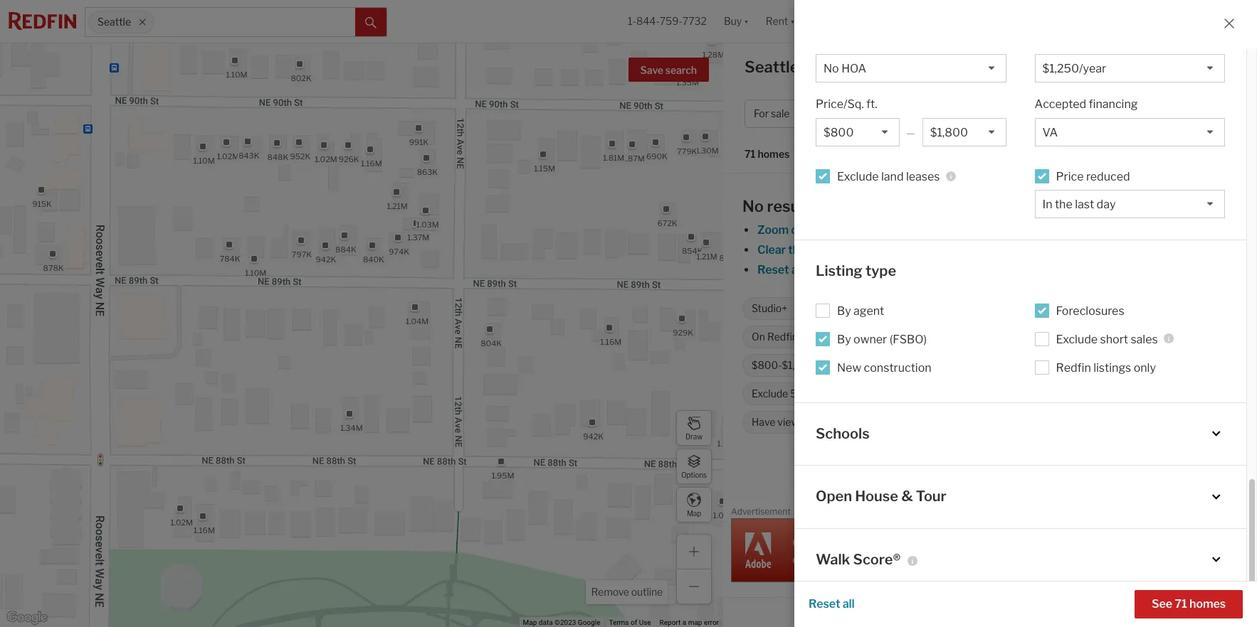 Task type: describe. For each thing, give the bounding box(es) containing it.
walk score®
[[816, 551, 901, 569]]

house
[[855, 488, 898, 506]]

1 horizontal spatial leases
[[1022, 360, 1052, 372]]

data
[[539, 619, 553, 627]]

0 vertical spatial homes
[[758, 148, 790, 160]]

all inside zoom out clear the map boundary reset all filters or remove one of your filters below to see more homes
[[791, 263, 803, 277]]

915k
[[32, 199, 52, 209]]

new
[[837, 361, 862, 375]]

779k
[[677, 146, 697, 156]]

71 inside button
[[1175, 598, 1187, 612]]

1-844-759-7732 link
[[628, 15, 707, 27]]

1.03m
[[416, 220, 439, 230]]

exclude down price button
[[837, 170, 879, 184]]

0 horizontal spatial redfin
[[767, 331, 798, 343]]

zoom out button
[[757, 224, 810, 237]]

schools link
[[816, 425, 1225, 444]]

1.28m
[[703, 49, 725, 59]]

foreclosures
[[1056, 304, 1125, 318]]

search
[[665, 64, 697, 76]]

reset all button
[[809, 591, 855, 619]]

1 horizontal spatial 1.16m
[[361, 158, 382, 168]]

seattle
[[98, 16, 131, 28]]

$800-$1,800/sq. ft.
[[752, 360, 844, 372]]

schools
[[816, 425, 870, 443]]

974k
[[389, 246, 409, 256]]

homes
[[836, 58, 889, 76]]

by for by agent
[[837, 304, 851, 318]]

1 horizontal spatial land
[[1001, 360, 1020, 372]]

walk
[[816, 551, 850, 569]]

exclude 55+ communities
[[752, 388, 872, 400]]

terms of use
[[609, 619, 651, 627]]

991k
[[409, 137, 429, 147]]

1 vertical spatial more
[[800, 331, 825, 343]]

2 horizontal spatial 1.16m
[[600, 337, 622, 347]]

$800-
[[752, 360, 782, 372]]

remove va loans image
[[931, 362, 939, 370]]

days
[[870, 331, 892, 343]]

clear
[[757, 243, 786, 257]]

map for map data ©2023 google
[[523, 619, 537, 627]]

remove seattle image
[[138, 18, 146, 26]]

for
[[754, 108, 769, 120]]

other
[[991, 108, 1019, 120]]

for sale
[[754, 108, 790, 120]]

the
[[788, 243, 806, 257]]

only
[[1134, 361, 1156, 375]]

property
[[1006, 331, 1048, 343]]

view
[[778, 417, 799, 429]]

active,
[[1044, 303, 1076, 315]]

sale
[[917, 58, 950, 76]]

942k for 942k
[[583, 432, 604, 442]]

0 horizontal spatial ft.
[[834, 360, 844, 372]]

submit search image
[[365, 17, 377, 28]]

844-
[[636, 15, 660, 27]]

map for map
[[687, 509, 701, 518]]

loans
[[899, 360, 924, 372]]

accepted financing
[[1035, 98, 1138, 111]]

map data ©2023 google
[[523, 619, 600, 627]]

71 homes
[[745, 148, 790, 160]]

tour
[[916, 488, 947, 506]]

929k
[[673, 328, 693, 338]]

type
[[866, 263, 896, 280]]

error
[[704, 619, 719, 627]]

exclude short sales
[[1056, 333, 1158, 346]]

report a map error link
[[660, 619, 719, 627]]

insights
[[1121, 62, 1164, 75]]

2 horizontal spatial 1.02m
[[315, 154, 337, 164]]

studio+ / 2.5+ ba button
[[1014, 100, 1127, 128]]

$1,800/sq.
[[782, 360, 832, 372]]

1.21m 840k
[[363, 251, 717, 264]]

1.04m
[[406, 316, 429, 326]]

on
[[752, 331, 765, 343]]

2 horizontal spatial price
[[1091, 360, 1115, 372]]

map region
[[0, 0, 822, 628]]

exclude right remove va loans image
[[962, 360, 998, 372]]

construction
[[864, 361, 932, 375]]

report for report ad
[[1218, 510, 1240, 518]]

price inside button
[[832, 108, 856, 120]]

all filters • 18
[[1159, 108, 1221, 120]]

reset inside button
[[809, 598, 840, 612]]

up
[[1067, 331, 1078, 343]]

report for report a map error
[[660, 619, 681, 627]]

1.34m
[[340, 423, 363, 433]]

reset inside zoom out clear the map boundary reset all filters or remove one of your filters below to see more homes
[[757, 263, 789, 277]]

1 vertical spatial price reduced
[[1091, 360, 1156, 372]]

672k
[[657, 218, 677, 228]]

city guide
[[1178, 62, 1233, 75]]

baths
[[848, 303, 874, 315]]

a
[[683, 619, 686, 627]]

one
[[897, 263, 917, 277]]

by for by owner (fsbo)
[[837, 333, 851, 346]]

2.5+ inside button
[[1067, 108, 1088, 120]]

remove outline
[[591, 587, 663, 599]]

va
[[884, 360, 897, 372]]

green
[[837, 417, 866, 429]]

&
[[901, 488, 913, 506]]

7732
[[683, 15, 707, 27]]

0 vertical spatial reduced
[[1086, 170, 1130, 184]]

0 vertical spatial 71
[[745, 148, 756, 160]]

open house & tour link
[[816, 488, 1225, 507]]

property tax up to $1,250/year
[[1006, 331, 1148, 343]]

options button
[[676, 449, 712, 485]]

0 horizontal spatial 1.02m
[[171, 518, 193, 528]]

active, under contract/pending
[[1044, 303, 1188, 315]]

0 vertical spatial 1.10m
[[226, 69, 247, 79]]

accepted
[[1035, 98, 1087, 111]]

926k
[[339, 154, 359, 164]]



Task type: locate. For each thing, give the bounding box(es) containing it.
for
[[892, 58, 914, 76]]

1.10m
[[226, 69, 247, 79], [193, 156, 215, 166], [245, 268, 266, 278]]

—
[[907, 127, 915, 139]]

map left data
[[523, 619, 537, 627]]

952k
[[290, 152, 311, 162]]

1 horizontal spatial ft.
[[866, 98, 878, 111]]

1 vertical spatial 2.5+
[[826, 303, 846, 315]]

1 vertical spatial land
[[1001, 360, 1020, 372]]

2.5+ right /
[[1067, 108, 1088, 120]]

1.35m
[[677, 77, 699, 87]]

0 horizontal spatial studio+
[[752, 303, 787, 315]]

advertisement
[[731, 507, 791, 518]]

$1,250/year
[[1092, 331, 1148, 343]]

price down the exclude short sales
[[1091, 360, 1115, 372]]

0 horizontal spatial leases
[[906, 170, 940, 184]]

sale
[[771, 108, 790, 120]]

map inside zoom out clear the map boundary reset all filters or remove one of your filters below to see more homes
[[808, 243, 832, 257]]

house, townhouse, other button
[[888, 100, 1019, 128]]

0 horizontal spatial 71
[[745, 148, 756, 160]]

communities
[[811, 388, 872, 400]]

options
[[681, 471, 707, 479]]

reduced down sales
[[1117, 360, 1156, 372]]

to left see at the right top of page
[[1027, 263, 1038, 277]]

2 vertical spatial 1.16m
[[194, 526, 215, 536]]

report left a
[[660, 619, 681, 627]]

None search field
[[154, 8, 355, 36]]

1 vertical spatial homes
[[1092, 263, 1129, 277]]

863k
[[417, 167, 438, 177]]

land down house,
[[881, 170, 904, 184]]

2 horizontal spatial homes
[[1190, 598, 1226, 612]]

0 vertical spatial 1.21m
[[387, 201, 408, 211]]

seattle,
[[745, 58, 803, 76]]

942k inside the 942k 884k
[[316, 254, 336, 264]]

open
[[816, 488, 852, 506]]

0 vertical spatial map
[[808, 243, 832, 257]]

reset down walk
[[809, 598, 840, 612]]

exclude land leases down —
[[837, 170, 940, 184]]

report a map error
[[660, 619, 719, 627]]

owner
[[854, 333, 887, 346]]

2.5+ baths
[[826, 303, 874, 315]]

ft. right price/sq.
[[866, 98, 878, 111]]

redfin right on
[[767, 331, 798, 343]]

2 vertical spatial price
[[1091, 360, 1115, 372]]

1 vertical spatial 1.16m
[[600, 337, 622, 347]]

market insights
[[1079, 62, 1164, 75]]

1 horizontal spatial redfin
[[1056, 361, 1091, 375]]

0 horizontal spatial all
[[791, 263, 803, 277]]

to
[[1027, 263, 1038, 277], [1080, 331, 1090, 343]]

0 horizontal spatial price
[[832, 108, 856, 120]]

google image
[[4, 609, 51, 628]]

ft. left "remove $800-$1,800/sq. ft." icon
[[834, 360, 844, 372]]

filters down clear the map boundary button
[[806, 263, 838, 277]]

1 vertical spatial reduced
[[1117, 360, 1156, 372]]

all inside button
[[843, 598, 855, 612]]

0 vertical spatial more
[[1062, 263, 1090, 277]]

listings
[[1094, 361, 1131, 375]]

1 by from the top
[[837, 304, 851, 318]]

zoom out clear the map boundary reset all filters or remove one of your filters below to see more homes
[[757, 224, 1129, 277]]

land down property
[[1001, 360, 1020, 372]]

1 vertical spatial ft.
[[834, 360, 844, 372]]

report left ad
[[1218, 510, 1240, 518]]

reduced down ba
[[1086, 170, 1130, 184]]

1.02m
[[217, 152, 239, 162], [315, 154, 337, 164], [171, 518, 193, 528]]

0 vertical spatial report
[[1218, 510, 1240, 518]]

2 vertical spatial homes
[[1190, 598, 1226, 612]]

price down 'seattle, wa homes for sale'
[[832, 108, 856, 120]]

1 vertical spatial all
[[843, 598, 855, 612]]

1 vertical spatial map
[[688, 619, 702, 627]]

1 horizontal spatial report
[[1218, 510, 1240, 518]]

1 vertical spatial redfin
[[1056, 361, 1091, 375]]

of
[[920, 263, 931, 277], [631, 619, 637, 627]]

studio+ inside button
[[1023, 108, 1059, 120]]

1 horizontal spatial 1.21m
[[697, 251, 717, 261]]

1.37m
[[407, 232, 429, 242]]

0 horizontal spatial 2.5+
[[826, 303, 846, 315]]

690k
[[646, 152, 668, 161]]

0 vertical spatial redfin
[[767, 331, 798, 343]]

remove property tax up to $1,250/year image
[[1158, 333, 1167, 342]]

no
[[743, 197, 764, 216]]

map right a
[[688, 619, 702, 627]]

1.81m
[[603, 152, 625, 162]]

1 vertical spatial by
[[837, 333, 851, 346]]

ad region
[[731, 519, 1249, 583]]

tax
[[1050, 331, 1064, 343]]

new construction
[[837, 361, 932, 375]]

843k
[[239, 151, 259, 161]]

report
[[1218, 510, 1240, 518], [660, 619, 681, 627]]

remove
[[854, 263, 895, 277]]

more right see at the right top of page
[[1062, 263, 1090, 277]]

homes up active, under contract/pending
[[1092, 263, 1129, 277]]

home
[[868, 417, 894, 429]]

0 vertical spatial to
[[1027, 263, 1038, 277]]

all
[[1159, 108, 1172, 120]]

have
[[752, 417, 776, 429]]

filters left •
[[1174, 108, 1202, 120]]

save search
[[640, 64, 697, 76]]

all down walk score®
[[843, 598, 855, 612]]

1 horizontal spatial all
[[843, 598, 855, 612]]

more inside zoom out clear the map boundary reset all filters or remove one of your filters below to see more homes
[[1062, 263, 1090, 277]]

report inside button
[[1218, 510, 1240, 518]]

price reduced
[[1056, 170, 1130, 184], [1091, 360, 1156, 372]]

by
[[837, 304, 851, 318], [837, 333, 851, 346]]

more
[[1062, 263, 1090, 277], [800, 331, 825, 343]]

guide
[[1203, 62, 1233, 75]]

see
[[1041, 263, 1060, 277]]

0 vertical spatial map
[[687, 509, 701, 518]]

1 horizontal spatial price
[[1056, 170, 1084, 184]]

0 vertical spatial ft.
[[866, 98, 878, 111]]

/
[[1062, 108, 1065, 120]]

homes right see at the right bottom
[[1190, 598, 1226, 612]]

804k
[[481, 339, 502, 349]]

942k for 942k 884k
[[316, 254, 336, 264]]

1 horizontal spatial of
[[920, 263, 931, 277]]

homes down for sale
[[758, 148, 790, 160]]

0 vertical spatial by
[[837, 304, 851, 318]]

all down the the on the right top of the page
[[791, 263, 803, 277]]

remove $800-$1,800/sq. ft. image
[[852, 362, 861, 370]]

0 vertical spatial reset
[[757, 263, 789, 277]]

see
[[1152, 598, 1173, 612]]

map right the the on the right top of the page
[[808, 243, 832, 257]]

784k
[[220, 254, 240, 264]]

list box
[[816, 54, 1006, 83], [1035, 54, 1225, 83], [816, 118, 900, 147], [922, 118, 1006, 147], [1035, 118, 1225, 147], [1035, 190, 1225, 219]]

1 vertical spatial 942k
[[583, 432, 604, 442]]

1.21m
[[387, 201, 408, 211], [697, 251, 717, 261]]

redfin down "up"
[[1056, 361, 1091, 375]]

short
[[1100, 333, 1128, 346]]

price reduced down short on the bottom right
[[1091, 360, 1156, 372]]

1 horizontal spatial 71
[[1175, 598, 1187, 612]]

1 vertical spatial reset
[[809, 598, 840, 612]]

0 vertical spatial all
[[791, 263, 803, 277]]

filters right your
[[959, 263, 990, 277]]

1 vertical spatial leases
[[1022, 360, 1052, 372]]

1-844-759-7732
[[628, 15, 707, 27]]

remove 2.5+ baths image
[[881, 305, 890, 313]]

homes inside zoom out clear the map boundary reset all filters or remove one of your filters below to see more homes
[[1092, 263, 1129, 277]]

1 horizontal spatial 2.5+
[[1067, 108, 1088, 120]]

homes inside see 71 homes button
[[1190, 598, 1226, 612]]

0 vertical spatial of
[[920, 263, 931, 277]]

studio+ up on
[[752, 303, 787, 315]]

1 horizontal spatial to
[[1080, 331, 1090, 343]]

0 vertical spatial leases
[[906, 170, 940, 184]]

studio+ for studio+
[[752, 303, 787, 315]]

0 vertical spatial exclude land leases
[[837, 170, 940, 184]]

map
[[687, 509, 701, 518], [523, 619, 537, 627]]

1 horizontal spatial map
[[687, 509, 701, 518]]

townhouse,
[[932, 108, 989, 120]]

market
[[1079, 62, 1118, 75]]

1 vertical spatial 1.10m
[[193, 156, 215, 166]]

0 horizontal spatial report
[[660, 619, 681, 627]]

0 horizontal spatial 1.21m
[[387, 201, 408, 211]]

1.21m up 1.37m on the top of page
[[387, 201, 408, 211]]

0 vertical spatial 2.5+
[[1067, 108, 1088, 120]]

1 horizontal spatial reset
[[809, 598, 840, 612]]

no results
[[743, 197, 819, 216]]

studio+ for studio+ / 2.5+ ba
[[1023, 108, 1059, 120]]

878k
[[43, 263, 64, 273]]

0 horizontal spatial reset
[[757, 263, 789, 277]]

sort
[[807, 148, 828, 160]]

1 vertical spatial report
[[660, 619, 681, 627]]

0 horizontal spatial to
[[1027, 263, 1038, 277]]

agent
[[854, 304, 884, 318]]

more left than
[[800, 331, 825, 343]]

1.21m 1.37m
[[387, 201, 429, 242]]

leases down —
[[906, 170, 940, 184]]

0 vertical spatial 1.16m
[[361, 158, 382, 168]]

to right "up"
[[1080, 331, 1090, 343]]

2 vertical spatial 1.10m
[[245, 268, 266, 278]]

filters inside button
[[1174, 108, 1202, 120]]

0 horizontal spatial map
[[523, 619, 537, 627]]

1.16m
[[361, 158, 382, 168], [600, 337, 622, 347], [194, 526, 215, 536]]

by left agent
[[837, 304, 851, 318]]

or
[[841, 263, 852, 277]]

0 horizontal spatial homes
[[758, 148, 790, 160]]

1 horizontal spatial 942k
[[583, 432, 604, 442]]

1 vertical spatial exclude land leases
[[962, 360, 1052, 372]]

884k
[[335, 244, 356, 254]]

0 vertical spatial land
[[881, 170, 904, 184]]

price/sq.
[[816, 98, 864, 111]]

1.21m for 1.21m 1.37m
[[387, 201, 408, 211]]

1-
[[628, 15, 636, 27]]

©2023
[[555, 619, 576, 627]]

71 down for
[[745, 148, 756, 160]]

below
[[993, 263, 1025, 277]]

1 vertical spatial 71
[[1175, 598, 1187, 612]]

1 horizontal spatial filters
[[959, 263, 990, 277]]

1 vertical spatial 1.21m
[[697, 251, 717, 261]]

0 horizontal spatial 942k
[[316, 254, 336, 264]]

leases left remove exclude land leases icon
[[1022, 360, 1052, 372]]

open house & tour
[[816, 488, 947, 506]]

1 horizontal spatial homes
[[1092, 263, 1129, 277]]

seattle, wa homes for sale
[[745, 58, 950, 76]]

1 horizontal spatial exclude land leases
[[962, 360, 1052, 372]]

exclude land leases down property
[[962, 360, 1052, 372]]

reset down "clear"
[[757, 263, 789, 277]]

price reduced down ba
[[1056, 170, 1130, 184]]

1 vertical spatial to
[[1080, 331, 1090, 343]]

2.5+ left "baths"
[[826, 303, 846, 315]]

under
[[1078, 303, 1105, 315]]

0 horizontal spatial land
[[881, 170, 904, 184]]

out
[[791, 224, 809, 237]]

1.87m
[[623, 153, 645, 163]]

by left owner
[[837, 333, 851, 346]]

0 horizontal spatial map
[[688, 619, 702, 627]]

map button
[[676, 488, 712, 523]]

1 vertical spatial studio+
[[752, 303, 787, 315]]

1 horizontal spatial more
[[1062, 263, 1090, 277]]

1 horizontal spatial 1.02m
[[217, 152, 239, 162]]

reset all filters button
[[757, 263, 838, 277]]

1.21m for 1.21m 840k
[[697, 251, 717, 261]]

0 vertical spatial price
[[832, 108, 856, 120]]

to inside zoom out clear the map boundary reset all filters or remove one of your filters below to see more homes
[[1027, 263, 1038, 277]]

of right "one" in the top of the page
[[920, 263, 931, 277]]

2 by from the top
[[837, 333, 851, 346]]

2 horizontal spatial filters
[[1174, 108, 1202, 120]]

remove house, townhouse, other image
[[989, 110, 997, 118]]

of inside zoom out clear the map boundary reset all filters or remove one of your filters below to see more homes
[[920, 263, 931, 277]]

0 horizontal spatial exclude land leases
[[837, 170, 940, 184]]

848k
[[267, 152, 288, 162]]

remove on redfin more than 180 days image
[[900, 333, 909, 342]]

green home
[[837, 417, 894, 429]]

remove
[[591, 587, 629, 599]]

remove exclude land leases image
[[1060, 362, 1068, 370]]

71 right see at the right bottom
[[1175, 598, 1187, 612]]

1 vertical spatial price
[[1056, 170, 1084, 184]]

city
[[1178, 62, 1200, 75]]

0 horizontal spatial filters
[[806, 263, 838, 277]]

55+
[[790, 388, 809, 400]]

1.21m left "clear"
[[697, 251, 717, 261]]

of left use
[[631, 619, 637, 627]]

studio+ left /
[[1023, 108, 1059, 120]]

financing
[[1089, 98, 1138, 111]]

0 horizontal spatial more
[[800, 331, 825, 343]]

0 horizontal spatial 1.16m
[[194, 526, 215, 536]]

map left 1.07m
[[687, 509, 701, 518]]

house,
[[897, 108, 930, 120]]

price down studio+ / 2.5+ ba button
[[1056, 170, 1084, 184]]

1 horizontal spatial studio+
[[1023, 108, 1059, 120]]

exclude up remove exclude land leases icon
[[1056, 333, 1098, 346]]

1 horizontal spatial map
[[808, 243, 832, 257]]

1 vertical spatial map
[[523, 619, 537, 627]]

map inside button
[[687, 509, 701, 518]]

942k
[[316, 254, 336, 264], [583, 432, 604, 442]]

1.21m inside 1.21m 840k
[[697, 251, 717, 261]]

1.21m inside 1.21m 1.37m
[[387, 201, 408, 211]]

exclude down $800-
[[752, 388, 788, 400]]

0 vertical spatial price reduced
[[1056, 170, 1130, 184]]

0 horizontal spatial of
[[631, 619, 637, 627]]

terms
[[609, 619, 629, 627]]



Task type: vqa. For each thing, say whether or not it's contained in the screenshot.
bottommost Exclude land leases
yes



